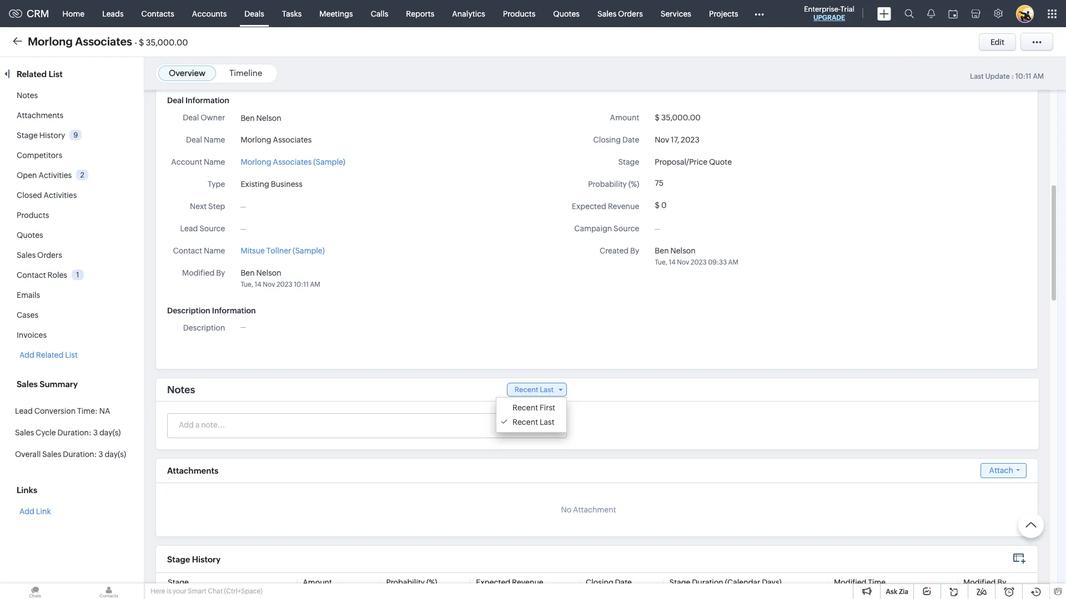 Task type: vqa. For each thing, say whether or not it's contained in the screenshot.


Task type: locate. For each thing, give the bounding box(es) containing it.
name down lead source
[[204, 247, 225, 256]]

products link down closed
[[17, 211, 49, 220]]

next step
[[190, 202, 225, 211]]

nelson
[[256, 114, 282, 123], [671, 247, 696, 256], [256, 269, 282, 278]]

1 horizontal spatial 14
[[669, 259, 676, 267]]

0 vertical spatial add
[[19, 351, 34, 360]]

tue, for created by
[[655, 259, 668, 267]]

deal down deal information
[[183, 113, 199, 122]]

0 vertical spatial products
[[503, 9, 536, 18]]

recent last
[[515, 386, 554, 394], [513, 418, 555, 427]]

source for campaign source
[[614, 224, 640, 233]]

nov for created by
[[677, 259, 690, 267]]

1 vertical spatial ben
[[655, 247, 669, 256]]

3 for sales cycle duration:
[[93, 429, 98, 438]]

last
[[970, 72, 984, 81], [540, 386, 554, 394], [540, 418, 555, 427]]

first
[[540, 404, 555, 413]]

related down invoices
[[36, 351, 64, 360]]

am right 09:33 at right
[[729, 259, 739, 267]]

signals image
[[928, 9, 935, 18]]

mitsue tollner (sample) link
[[241, 246, 325, 257]]

0 vertical spatial probability
[[588, 180, 627, 189]]

nelson inside ben nelson tue, 14 nov 2023 10:11 am
[[256, 269, 282, 278]]

0 vertical spatial revenue
[[608, 202, 640, 211]]

morlong down crm
[[28, 35, 73, 47]]

2 vertical spatial nov
[[263, 281, 275, 289]]

2023 inside ben nelson tue, 14 nov 2023 10:11 am
[[277, 281, 293, 289]]

by
[[630, 247, 640, 256], [216, 269, 225, 278], [998, 579, 1007, 588]]

stage history up 'smart'
[[167, 555, 221, 565]]

recent
[[515, 386, 539, 394], [513, 404, 538, 413], [513, 418, 538, 427]]

overview
[[169, 68, 206, 78]]

2 vertical spatial associates
[[273, 158, 312, 167]]

2 vertical spatial name
[[204, 247, 225, 256]]

ben right the created by
[[655, 247, 669, 256]]

duration: down sales cycle duration: 3 day(s)
[[63, 450, 97, 459]]

1 name from the top
[[204, 136, 225, 144]]

attachment
[[573, 506, 616, 515]]

2 add from the top
[[19, 508, 34, 517]]

is
[[167, 588, 171, 596]]

am inside ben nelson tue, 14 nov 2023 10:11 am
[[310, 281, 320, 289]]

revenue
[[608, 202, 640, 211], [512, 579, 544, 588]]

associates up morlong associates (sample)
[[273, 136, 312, 144]]

:
[[1012, 72, 1014, 81]]

3 for overall sales duration:
[[98, 450, 103, 459]]

0 vertical spatial notes
[[17, 91, 38, 100]]

ben inside ben nelson tue, 14 nov 2023 10:11 am
[[241, 269, 255, 278]]

accounts
[[192, 9, 227, 18]]

2023 left 09:33 at right
[[691, 259, 707, 267]]

activities
[[39, 171, 72, 180], [44, 191, 77, 200]]

tasks
[[282, 9, 302, 18]]

1 vertical spatial notes
[[167, 384, 195, 396]]

(%)
[[629, 180, 640, 189], [427, 579, 437, 588]]

home
[[63, 9, 85, 18]]

2 name from the top
[[204, 158, 225, 167]]

deal
[[167, 96, 184, 105], [183, 113, 199, 122], [186, 136, 202, 144]]

0 vertical spatial contact
[[173, 247, 202, 256]]

contact down lead source
[[173, 247, 202, 256]]

1 vertical spatial deal
[[183, 113, 199, 122]]

10:11 right :
[[1016, 72, 1032, 81]]

$
[[139, 37, 144, 47], [655, 113, 660, 122], [655, 201, 660, 210]]

add left link at the left
[[19, 508, 34, 517]]

1 vertical spatial 35,000.00
[[662, 113, 701, 122]]

morlong associates
[[241, 136, 312, 144]]

14 left 09:33 at right
[[669, 259, 676, 267]]

35,000.00 down contacts link
[[146, 37, 188, 47]]

0 vertical spatial activities
[[39, 171, 72, 180]]

2023 down mitsue tollner (sample) link
[[277, 281, 293, 289]]

1 vertical spatial lead
[[15, 407, 33, 416]]

1 horizontal spatial am
[[729, 259, 739, 267]]

0 horizontal spatial source
[[199, 224, 225, 233]]

lead
[[180, 224, 198, 233], [15, 407, 33, 416]]

2023 right 17, on the top of the page
[[681, 136, 700, 144]]

2 vertical spatial recent
[[513, 418, 538, 427]]

ben nelson tue, 14 nov 2023 09:33 am
[[655, 247, 739, 267]]

14 inside ben nelson tue, 14 nov 2023 10:11 am
[[255, 281, 262, 289]]

ben inside ben nelson tue, 14 nov 2023 09:33 am
[[655, 247, 669, 256]]

tasks link
[[273, 0, 311, 27]]

1 vertical spatial am
[[729, 259, 739, 267]]

date
[[623, 136, 640, 144], [615, 579, 632, 588]]

mitsue
[[241, 247, 265, 256]]

0 vertical spatial quotes link
[[545, 0, 589, 27]]

14 inside ben nelson tue, 14 nov 2023 09:33 am
[[669, 259, 676, 267]]

stage history down attachments link
[[17, 131, 65, 140]]

stage history link
[[17, 131, 65, 140]]

0 horizontal spatial contact
[[17, 271, 46, 280]]

attachments
[[17, 111, 63, 120], [167, 467, 219, 476]]

0 vertical spatial probability (%)
[[588, 180, 640, 189]]

add down the invoices link
[[19, 351, 34, 360]]

10:11
[[1016, 72, 1032, 81], [294, 281, 309, 289]]

14 for modified by
[[255, 281, 262, 289]]

nov left 09:33 at right
[[677, 259, 690, 267]]

0 horizontal spatial 14
[[255, 281, 262, 289]]

overall
[[15, 450, 41, 459]]

contact for contact roles
[[17, 271, 46, 280]]

1 vertical spatial quotes
[[17, 231, 43, 240]]

1 vertical spatial history
[[192, 555, 221, 565]]

activities down open activities link
[[44, 191, 77, 200]]

recent last up recent first
[[515, 386, 554, 394]]

morlong up existing
[[241, 158, 271, 167]]

deal up the account name
[[186, 136, 202, 144]]

3 down sales cycle duration: 3 day(s)
[[98, 450, 103, 459]]

0 vertical spatial information
[[185, 96, 229, 105]]

am down mitsue tollner (sample) link
[[310, 281, 320, 289]]

Other Modules field
[[747, 5, 771, 22]]

expected
[[572, 202, 606, 211], [476, 579, 511, 588]]

deal down overview "link"
[[167, 96, 184, 105]]

last down first
[[540, 418, 555, 427]]

2 vertical spatial ben
[[241, 269, 255, 278]]

14 down mitsue
[[255, 281, 262, 289]]

tue, inside ben nelson tue, 14 nov 2023 09:33 am
[[655, 259, 668, 267]]

related list
[[17, 69, 64, 79]]

morlong associates - $ 35,000.00
[[28, 35, 188, 47]]

$ right "-"
[[139, 37, 144, 47]]

history up here is your smart chat (ctrl+space)
[[192, 555, 221, 565]]

recent down recent first
[[513, 418, 538, 427]]

duration: up overall sales duration: 3 day(s)
[[58, 429, 92, 438]]

closed
[[17, 191, 42, 200]]

9
[[73, 131, 78, 139]]

stage duration (calendar days)
[[670, 579, 782, 588]]

0 vertical spatial (%)
[[629, 180, 640, 189]]

day(s)
[[99, 429, 121, 438], [105, 450, 126, 459]]

0 vertical spatial attachments
[[17, 111, 63, 120]]

closed activities
[[17, 191, 77, 200]]

0 horizontal spatial attachments
[[17, 111, 63, 120]]

create menu element
[[871, 0, 898, 27]]

1 horizontal spatial source
[[614, 224, 640, 233]]

1 vertical spatial last
[[540, 386, 554, 394]]

0 horizontal spatial notes
[[17, 91, 38, 100]]

signals element
[[921, 0, 942, 27]]

last up first
[[540, 386, 554, 394]]

morlong for morlong associates (sample)
[[241, 158, 271, 167]]

0 vertical spatial by
[[630, 247, 640, 256]]

ben
[[241, 114, 255, 123], [655, 247, 669, 256], [241, 269, 255, 278]]

0 horizontal spatial 10:11
[[294, 281, 309, 289]]

lead down next
[[180, 224, 198, 233]]

list up summary at the bottom left of the page
[[65, 351, 78, 360]]

calls
[[371, 9, 388, 18]]

meetings link
[[311, 0, 362, 27]]

description for description information
[[167, 307, 210, 316]]

2023 inside ben nelson tue, 14 nov 2023 09:33 am
[[691, 259, 707, 267]]

probability (%)
[[588, 180, 640, 189], [386, 579, 437, 588]]

0 horizontal spatial am
[[310, 281, 320, 289]]

name down owner
[[204, 136, 225, 144]]

closing date
[[593, 136, 640, 144], [586, 579, 632, 588]]

tue, inside ben nelson tue, 14 nov 2023 10:11 am
[[241, 281, 253, 289]]

(ctrl+space)
[[224, 588, 263, 596]]

nelson for ben nelson
[[256, 114, 282, 123]]

0 vertical spatial associates
[[75, 35, 132, 47]]

morlong associates (sample) link
[[241, 157, 345, 168]]

duration
[[692, 579, 724, 588]]

ben right owner
[[241, 114, 255, 123]]

associates down leads link
[[75, 35, 132, 47]]

nov left 17, on the top of the page
[[655, 136, 669, 144]]

2 vertical spatial am
[[310, 281, 320, 289]]

1 source from the left
[[199, 224, 225, 233]]

1 horizontal spatial notes
[[167, 384, 195, 396]]

1 vertical spatial expected revenue
[[476, 579, 544, 588]]

sales orders
[[598, 9, 643, 18], [17, 251, 62, 260]]

0 vertical spatial sales orders
[[598, 9, 643, 18]]

tue,
[[655, 259, 668, 267], [241, 281, 253, 289]]

ben for ben nelson
[[241, 114, 255, 123]]

1 horizontal spatial attachments
[[167, 467, 219, 476]]

3 name from the top
[[204, 247, 225, 256]]

1 horizontal spatial quotes
[[553, 9, 580, 18]]

trial
[[841, 5, 855, 13]]

1 vertical spatial by
[[216, 269, 225, 278]]

quotes link
[[545, 0, 589, 27], [17, 231, 43, 240]]

products link
[[494, 0, 545, 27], [17, 211, 49, 220]]

$ inside morlong associates - $ 35,000.00
[[139, 37, 144, 47]]

am inside ben nelson tue, 14 nov 2023 09:33 am
[[729, 259, 739, 267]]

1 add from the top
[[19, 351, 34, 360]]

0 vertical spatial products link
[[494, 0, 545, 27]]

1 vertical spatial (sample)
[[293, 247, 325, 256]]

add
[[19, 351, 34, 360], [19, 508, 34, 517]]

10:11 down mitsue tollner (sample) link
[[294, 281, 309, 289]]

description information
[[167, 307, 256, 316]]

0 vertical spatial history
[[39, 131, 65, 140]]

1 vertical spatial modified by
[[964, 579, 1007, 588]]

1 horizontal spatial sales orders
[[598, 9, 643, 18]]

nov down the tollner
[[263, 281, 275, 289]]

1 horizontal spatial tue,
[[655, 259, 668, 267]]

2 vertical spatial last
[[540, 418, 555, 427]]

associates for morlong associates - $ 35,000.00
[[75, 35, 132, 47]]

1 horizontal spatial contact
[[173, 247, 202, 256]]

services link
[[652, 0, 700, 27]]

name up type
[[204, 158, 225, 167]]

am for created by
[[729, 259, 739, 267]]

list up attachments link
[[49, 69, 63, 79]]

overall sales duration: 3 day(s)
[[15, 450, 126, 459]]

0 vertical spatial (sample)
[[313, 158, 345, 167]]

1 vertical spatial description
[[183, 324, 225, 333]]

0 vertical spatial list
[[49, 69, 63, 79]]

recent first
[[513, 404, 555, 413]]

products
[[503, 9, 536, 18], [17, 211, 49, 220]]

search element
[[898, 0, 921, 27]]

nelson inside ben nelson tue, 14 nov 2023 09:33 am
[[671, 247, 696, 256]]

nov inside ben nelson tue, 14 nov 2023 10:11 am
[[263, 281, 275, 289]]

0 vertical spatial name
[[204, 136, 225, 144]]

recent last down recent first
[[513, 418, 555, 427]]

home link
[[54, 0, 93, 27]]

history
[[39, 131, 65, 140], [192, 555, 221, 565]]

open
[[17, 171, 37, 180]]

1 vertical spatial nelson
[[671, 247, 696, 256]]

75
[[655, 179, 664, 188]]

products link right analytics
[[494, 0, 545, 27]]

1 vertical spatial products
[[17, 211, 49, 220]]

add for add link
[[19, 508, 34, 517]]

orders up roles
[[37, 251, 62, 260]]

nov
[[655, 136, 669, 144], [677, 259, 690, 267], [263, 281, 275, 289]]

contact up emails
[[17, 271, 46, 280]]

1 vertical spatial tue,
[[241, 281, 253, 289]]

contact for contact name
[[173, 247, 202, 256]]

1 horizontal spatial probability
[[588, 180, 627, 189]]

1 vertical spatial expected
[[476, 579, 511, 588]]

name for contact name
[[204, 247, 225, 256]]

analytics link
[[443, 0, 494, 27]]

1 horizontal spatial 35,000.00
[[662, 113, 701, 122]]

14 for created by
[[669, 259, 676, 267]]

0 horizontal spatial expected
[[476, 579, 511, 588]]

3 down time:
[[93, 429, 98, 438]]

0 horizontal spatial modified
[[182, 269, 215, 278]]

$ left 0
[[655, 201, 660, 210]]

products down closed
[[17, 211, 49, 220]]

source up the created by
[[614, 224, 640, 233]]

orders left services
[[618, 9, 643, 18]]

associates up business
[[273, 158, 312, 167]]

1 vertical spatial (%)
[[427, 579, 437, 588]]

products right analytics
[[503, 9, 536, 18]]

information for deal information
[[185, 96, 229, 105]]

recent up recent first
[[515, 386, 539, 394]]

cycle
[[36, 429, 56, 438]]

last left 'update'
[[970, 72, 984, 81]]

recent left first
[[513, 404, 538, 413]]

2 horizontal spatial nov
[[677, 259, 690, 267]]

2 source from the left
[[614, 224, 640, 233]]

1 vertical spatial sales orders link
[[17, 251, 62, 260]]

1 horizontal spatial (%)
[[629, 180, 640, 189]]

nov 17, 2023
[[655, 136, 700, 144]]

name for account name
[[204, 158, 225, 167]]

morlong down ben nelson
[[241, 136, 271, 144]]

am right :
[[1033, 72, 1044, 81]]

0 vertical spatial nelson
[[256, 114, 282, 123]]

1 horizontal spatial by
[[630, 247, 640, 256]]

0 vertical spatial tue,
[[655, 259, 668, 267]]

am for modified by
[[310, 281, 320, 289]]

morlong associates (sample)
[[241, 158, 345, 167]]

$ up the nov 17, 2023
[[655, 113, 660, 122]]

0 vertical spatial duration:
[[58, 429, 92, 438]]

0 vertical spatial lead
[[180, 224, 198, 233]]

source down step
[[199, 224, 225, 233]]

created by
[[600, 247, 640, 256]]

no attachment
[[561, 506, 616, 515]]

nov inside ben nelson tue, 14 nov 2023 09:33 am
[[677, 259, 690, 267]]

1 vertical spatial 3
[[98, 450, 103, 459]]

1 horizontal spatial amount
[[610, 113, 640, 122]]

$ 0
[[655, 201, 667, 210]]

activities up closed activities
[[39, 171, 72, 180]]

1 vertical spatial amount
[[303, 579, 332, 588]]

related up notes "link"
[[17, 69, 47, 79]]

nelson for ben nelson tue, 14 nov 2023 10:11 am
[[256, 269, 282, 278]]

history down attachments link
[[39, 131, 65, 140]]

source for lead source
[[199, 224, 225, 233]]

tue, for modified by
[[241, 281, 253, 289]]

35,000.00 up the nov 17, 2023
[[662, 113, 701, 122]]

1 vertical spatial associates
[[273, 136, 312, 144]]

nov for modified by
[[263, 281, 275, 289]]

lead left conversion
[[15, 407, 33, 416]]

source
[[199, 224, 225, 233], [614, 224, 640, 233]]

ben down mitsue
[[241, 269, 255, 278]]

0 vertical spatial day(s)
[[99, 429, 121, 438]]

profile element
[[1010, 0, 1041, 27]]

0 horizontal spatial lead
[[15, 407, 33, 416]]

0 vertical spatial 35,000.00
[[146, 37, 188, 47]]

by for ben nelson tue, 14 nov 2023 09:33 am
[[630, 247, 640, 256]]

tollner
[[267, 247, 291, 256]]

3
[[93, 429, 98, 438], [98, 450, 103, 459]]

$ for amount
[[655, 113, 660, 122]]

2 horizontal spatial by
[[998, 579, 1007, 588]]

no
[[561, 506, 572, 515]]

services
[[661, 9, 692, 18]]

calendar image
[[949, 9, 958, 18]]



Task type: describe. For each thing, give the bounding box(es) containing it.
reports
[[406, 9, 435, 18]]

meetings
[[320, 9, 353, 18]]

ben nelson tue, 14 nov 2023 10:11 am
[[241, 269, 320, 289]]

add related list
[[19, 351, 78, 360]]

ask zia
[[886, 589, 909, 597]]

associates for morlong associates (sample)
[[273, 158, 312, 167]]

nelson for ben nelson tue, 14 nov 2023 09:33 am
[[671, 247, 696, 256]]

days)
[[762, 579, 782, 588]]

duration: for overall sales duration:
[[63, 450, 97, 459]]

by for ben nelson tue, 14 nov 2023 10:11 am
[[216, 269, 225, 278]]

contacts image
[[74, 584, 144, 600]]

lead conversion time: na
[[15, 407, 110, 416]]

10:11 inside ben nelson tue, 14 nov 2023 10:11 am
[[294, 281, 309, 289]]

edit button
[[979, 33, 1016, 51]]

emails link
[[17, 291, 40, 300]]

cases link
[[17, 311, 38, 320]]

projects
[[709, 9, 739, 18]]

zia
[[899, 589, 909, 597]]

0 horizontal spatial quotes
[[17, 231, 43, 240]]

0 vertical spatial expected revenue
[[572, 202, 640, 211]]

summary
[[40, 380, 78, 389]]

2023 for created by
[[691, 259, 707, 267]]

1 vertical spatial closing date
[[586, 579, 632, 588]]

modified time
[[834, 579, 886, 588]]

17,
[[671, 136, 679, 144]]

deal for deal information
[[167, 96, 184, 105]]

next
[[190, 202, 207, 211]]

contact roles
[[17, 271, 67, 280]]

0 vertical spatial date
[[623, 136, 640, 144]]

2023 for modified by
[[277, 281, 293, 289]]

0 vertical spatial closing date
[[593, 136, 640, 144]]

lead for lead conversion time: na
[[15, 407, 33, 416]]

activities for closed activities
[[44, 191, 77, 200]]

attachments link
[[17, 111, 63, 120]]

day(s) for sales cycle duration: 3 day(s)
[[99, 429, 121, 438]]

(sample) for mitsue tollner (sample)
[[293, 247, 325, 256]]

conversion
[[34, 407, 76, 416]]

(sample) for morlong associates (sample)
[[313, 158, 345, 167]]

analytics
[[452, 9, 485, 18]]

chats image
[[0, 584, 70, 600]]

closed activities link
[[17, 191, 77, 200]]

1 horizontal spatial stage history
[[167, 555, 221, 565]]

crm link
[[9, 8, 49, 19]]

lead source
[[180, 224, 225, 233]]

morlong for morlong associates
[[241, 136, 271, 144]]

1
[[76, 271, 79, 279]]

1 vertical spatial list
[[65, 351, 78, 360]]

0 vertical spatial amount
[[610, 113, 640, 122]]

links
[[17, 486, 37, 495]]

description for description
[[183, 324, 225, 333]]

leads link
[[93, 0, 133, 27]]

mitsue tollner (sample)
[[241, 247, 325, 256]]

invoices link
[[17, 331, 47, 340]]

time
[[868, 579, 886, 588]]

Add a note... field
[[168, 420, 566, 431]]

time:
[[77, 407, 98, 416]]

0 vertical spatial closing
[[593, 136, 621, 144]]

1 horizontal spatial history
[[192, 555, 221, 565]]

existing
[[241, 180, 269, 189]]

update
[[986, 72, 1010, 81]]

1 vertical spatial recent
[[513, 404, 538, 413]]

account name
[[171, 158, 225, 167]]

0 horizontal spatial products link
[[17, 211, 49, 220]]

add for add related list
[[19, 351, 34, 360]]

roles
[[47, 271, 67, 280]]

type
[[208, 180, 225, 189]]

0 vertical spatial am
[[1033, 72, 1044, 81]]

proposal/price quote
[[655, 158, 732, 167]]

1 horizontal spatial quotes link
[[545, 0, 589, 27]]

deal for deal name
[[186, 136, 202, 144]]

profile image
[[1016, 5, 1034, 22]]

0 vertical spatial quotes
[[553, 9, 580, 18]]

products inside products link
[[503, 9, 536, 18]]

0 vertical spatial 10:11
[[1016, 72, 1032, 81]]

0 vertical spatial recent
[[515, 386, 539, 394]]

created
[[600, 247, 629, 256]]

1 horizontal spatial orders
[[618, 9, 643, 18]]

projects link
[[700, 0, 747, 27]]

search image
[[905, 9, 914, 18]]

open activities
[[17, 171, 72, 180]]

add link
[[19, 508, 51, 517]]

1 vertical spatial probability
[[386, 579, 425, 588]]

notes link
[[17, 91, 38, 100]]

campaign
[[575, 224, 612, 233]]

create menu image
[[878, 7, 892, 20]]

contacts
[[141, 9, 174, 18]]

open activities link
[[17, 171, 72, 180]]

0 horizontal spatial orders
[[37, 251, 62, 260]]

1 vertical spatial probability (%)
[[386, 579, 437, 588]]

1 vertical spatial sales orders
[[17, 251, 62, 260]]

09:33
[[708, 259, 727, 267]]

ask
[[886, 589, 898, 597]]

duration: for sales cycle duration:
[[58, 429, 92, 438]]

2 vertical spatial by
[[998, 579, 1007, 588]]

1 vertical spatial related
[[36, 351, 64, 360]]

name for deal name
[[204, 136, 225, 144]]

attach
[[990, 467, 1014, 476]]

chat
[[208, 588, 223, 596]]

-
[[135, 37, 137, 47]]

activities for open activities
[[39, 171, 72, 180]]

crm
[[27, 8, 49, 19]]

$ for expected revenue
[[655, 201, 660, 210]]

1 horizontal spatial probability (%)
[[588, 180, 640, 189]]

deals
[[245, 9, 264, 18]]

1 vertical spatial attachments
[[167, 467, 219, 476]]

contact roles link
[[17, 271, 67, 280]]

1 horizontal spatial modified by
[[964, 579, 1007, 588]]

edit
[[991, 37, 1005, 46]]

enterprise-
[[804, 5, 841, 13]]

here is your smart chat (ctrl+space)
[[151, 588, 263, 596]]

0
[[662, 201, 667, 210]]

day(s) for overall sales duration: 3 day(s)
[[105, 450, 126, 459]]

1 vertical spatial recent last
[[513, 418, 555, 427]]

quote
[[709, 158, 732, 167]]

invoices
[[17, 331, 47, 340]]

0 vertical spatial sales orders link
[[589, 0, 652, 27]]

cases
[[17, 311, 38, 320]]

deals link
[[236, 0, 273, 27]]

timeline link
[[229, 68, 262, 78]]

0 vertical spatial related
[[17, 69, 47, 79]]

1 horizontal spatial modified
[[834, 579, 867, 588]]

0 vertical spatial last
[[970, 72, 984, 81]]

associates for morlong associates
[[273, 136, 312, 144]]

1 horizontal spatial nov
[[655, 136, 669, 144]]

1 vertical spatial date
[[615, 579, 632, 588]]

0 horizontal spatial sales orders link
[[17, 251, 62, 260]]

information for description information
[[212, 307, 256, 316]]

deal name
[[186, 136, 225, 144]]

your
[[173, 588, 187, 596]]

proposal/price
[[655, 158, 708, 167]]

ben for ben nelson tue, 14 nov 2023 09:33 am
[[655, 247, 669, 256]]

0 vertical spatial expected
[[572, 202, 606, 211]]

0 horizontal spatial amount
[[303, 579, 332, 588]]

1 vertical spatial closing
[[586, 579, 614, 588]]

0 horizontal spatial quotes link
[[17, 231, 43, 240]]

attach link
[[981, 464, 1027, 479]]

0 vertical spatial recent last
[[515, 386, 554, 394]]

account
[[171, 158, 202, 167]]

(calendar
[[725, 579, 761, 588]]

ben for ben nelson tue, 14 nov 2023 10:11 am
[[241, 269, 255, 278]]

0 vertical spatial stage history
[[17, 131, 65, 140]]

business
[[271, 180, 303, 189]]

0 vertical spatial 2023
[[681, 136, 700, 144]]

accounts link
[[183, 0, 236, 27]]

0 horizontal spatial revenue
[[512, 579, 544, 588]]

lead for lead source
[[180, 224, 198, 233]]

leads
[[102, 9, 124, 18]]

1 horizontal spatial revenue
[[608, 202, 640, 211]]

0 vertical spatial modified by
[[182, 269, 225, 278]]

35,000.00 inside morlong associates - $ 35,000.00
[[146, 37, 188, 47]]

deal for deal owner
[[183, 113, 199, 122]]

calls link
[[362, 0, 397, 27]]

deal information
[[167, 96, 229, 105]]

2 horizontal spatial modified
[[964, 579, 996, 588]]

0 horizontal spatial (%)
[[427, 579, 437, 588]]

0 horizontal spatial list
[[49, 69, 63, 79]]

morlong for morlong associates - $ 35,000.00
[[28, 35, 73, 47]]

campaign source
[[575, 224, 640, 233]]

owner
[[201, 113, 225, 122]]

competitors link
[[17, 151, 62, 160]]



